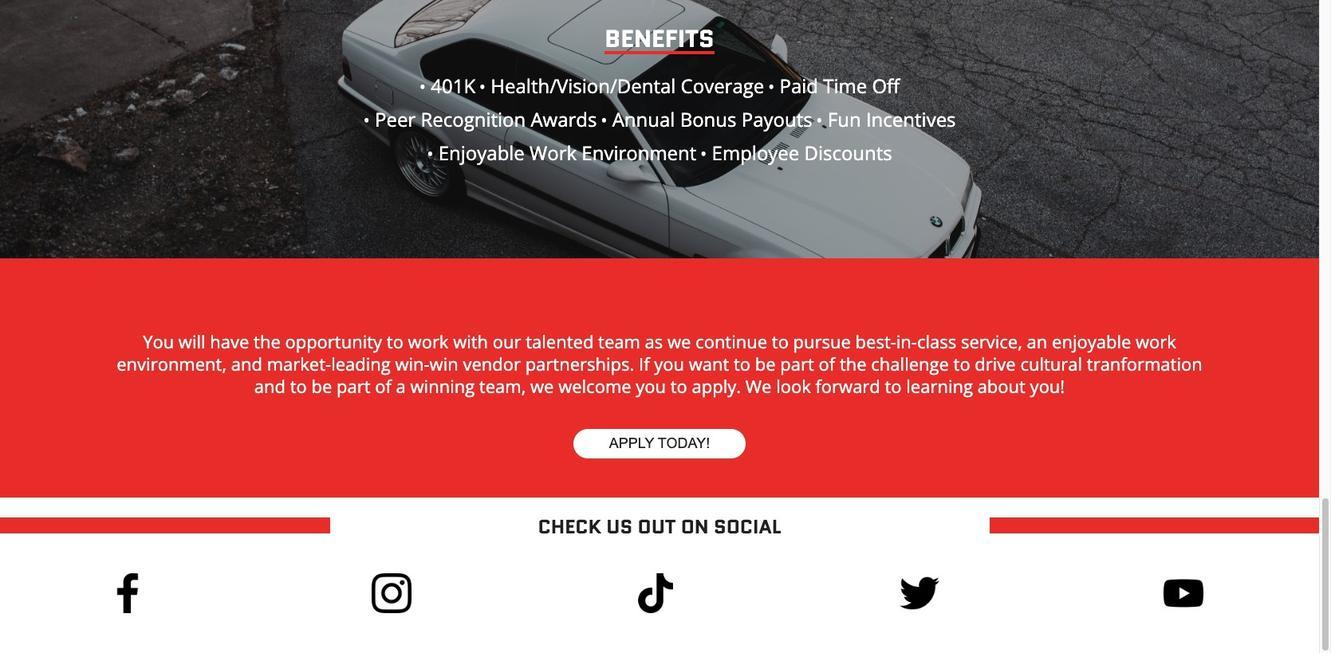 Task type: locate. For each thing, give the bounding box(es) containing it.
vendor
[[463, 351, 521, 375]]

facebook image
[[108, 574, 148, 614]]

work
[[408, 329, 449, 353], [1136, 329, 1177, 353]]

check
[[538, 513, 602, 541]]

winning
[[410, 374, 475, 398]]

0 horizontal spatial part
[[337, 374, 371, 398]]

fun incentives enjoyable work environment
[[434, 106, 956, 166]]

out
[[638, 513, 676, 541]]

1 horizontal spatial work
[[1136, 329, 1177, 353]]

with
[[453, 329, 488, 353]]

we right team,
[[531, 374, 554, 398]]

fun
[[828, 106, 861, 132]]

tranformation
[[1087, 351, 1203, 375]]

0 horizontal spatial we
[[531, 374, 554, 398]]

part right we
[[781, 351, 814, 375]]

instagram image
[[372, 574, 412, 614]]

part left a
[[337, 374, 371, 398]]

payouts
[[742, 106, 813, 132]]

you right if
[[654, 351, 685, 375]]

the left challenge on the bottom of the page
[[840, 351, 867, 375]]

opportunity
[[285, 329, 382, 353]]

in-
[[897, 329, 917, 353]]

be
[[755, 351, 776, 375], [312, 374, 332, 398]]

to left drive
[[954, 351, 971, 375]]

work left with
[[408, 329, 449, 353]]

will
[[179, 329, 205, 353]]

health/vision/dental
[[491, 73, 676, 99]]

enjoyable
[[439, 140, 525, 166]]

0 vertical spatial we
[[668, 329, 691, 353]]

social
[[714, 513, 781, 541]]

we right as
[[668, 329, 691, 353]]

to down opportunity
[[290, 374, 307, 398]]

as
[[645, 329, 663, 353]]

401k
[[426, 73, 476, 99]]

the
[[254, 329, 281, 353], [840, 351, 867, 375]]

win
[[430, 351, 459, 375]]

2 work from the left
[[1136, 329, 1177, 353]]

recognition
[[421, 106, 526, 132]]

of
[[819, 351, 835, 375], [375, 374, 392, 398]]

employee discounts
[[707, 140, 893, 166]]

to right want
[[734, 351, 751, 375]]

youtube image
[[1164, 574, 1204, 614]]

employee
[[712, 140, 800, 166]]

peer
[[375, 106, 416, 132]]

1 horizontal spatial we
[[668, 329, 691, 353]]

1 horizontal spatial be
[[755, 351, 776, 375]]

team
[[598, 329, 641, 353]]

welcome
[[559, 374, 632, 398]]

health/vision/dental coverage
[[486, 73, 764, 99]]

of left a
[[375, 374, 392, 398]]

of right look
[[819, 351, 835, 375]]

talented
[[526, 329, 594, 353]]

if
[[639, 351, 650, 375]]

0 horizontal spatial work
[[408, 329, 449, 353]]

leading
[[331, 351, 391, 375]]

service,
[[961, 329, 1023, 353]]

awards
[[531, 106, 597, 132]]

work right enjoyable
[[1136, 329, 1177, 353]]

to
[[387, 329, 404, 353], [772, 329, 789, 353], [734, 351, 751, 375], [954, 351, 971, 375], [290, 374, 307, 398], [671, 374, 688, 398], [885, 374, 902, 398]]

forward
[[816, 374, 881, 398]]

look
[[776, 374, 811, 398]]

a
[[396, 374, 406, 398]]

part
[[781, 351, 814, 375], [337, 374, 371, 398]]

and
[[231, 351, 262, 375], [254, 374, 286, 398]]

market-
[[267, 351, 331, 375]]

team,
[[479, 374, 526, 398]]

challenge
[[871, 351, 949, 375]]

cultural
[[1021, 351, 1083, 375]]

1 work from the left
[[408, 329, 449, 353]]

the right have
[[254, 329, 281, 353]]

partnerships.
[[525, 351, 634, 375]]

be left look
[[755, 351, 776, 375]]

annual bonus payouts
[[607, 106, 813, 132]]

we
[[668, 329, 691, 353], [531, 374, 554, 398]]

be down opportunity
[[312, 374, 332, 398]]

you
[[654, 351, 685, 375], [636, 374, 666, 398]]

apply today!
[[609, 435, 710, 451]]



Task type: describe. For each thing, give the bounding box(es) containing it.
to left want
[[671, 374, 688, 398]]

and left market-
[[231, 351, 262, 375]]

enjoyable
[[1052, 329, 1132, 353]]

0 horizontal spatial be
[[312, 374, 332, 398]]

us
[[607, 513, 633, 541]]

incentives
[[866, 106, 956, 132]]

twitter image
[[900, 574, 940, 614]]

check us out on social
[[538, 513, 781, 541]]

class
[[917, 329, 957, 353]]

learning
[[907, 374, 973, 398]]

about
[[978, 374, 1026, 398]]

on
[[681, 513, 709, 541]]

apply
[[609, 435, 654, 451]]

have
[[210, 329, 249, 353]]

time
[[823, 73, 867, 99]]

and down opportunity
[[254, 374, 286, 398]]

bonus
[[680, 106, 737, 132]]

work
[[530, 140, 577, 166]]

to up a
[[387, 329, 404, 353]]

1 horizontal spatial of
[[819, 351, 835, 375]]

coverage
[[681, 73, 764, 99]]

drive
[[975, 351, 1016, 375]]

environment,
[[117, 351, 227, 375]]

best-
[[856, 329, 897, 353]]

0 horizontal spatial of
[[375, 374, 392, 398]]

apply today! button
[[573, 429, 746, 458]]

our
[[493, 329, 521, 353]]

you down as
[[636, 374, 666, 398]]

discounts
[[805, 140, 893, 166]]

we
[[746, 374, 772, 398]]

continue
[[696, 329, 768, 353]]

want
[[689, 351, 729, 375]]

1 horizontal spatial part
[[781, 351, 814, 375]]

environment
[[582, 140, 697, 166]]

0 horizontal spatial the
[[254, 329, 281, 353]]

to left pursue
[[772, 329, 789, 353]]

tiktok image
[[636, 574, 676, 614]]

paid time off peer recognition awards
[[370, 73, 900, 132]]

apply today! link
[[573, 429, 746, 458]]

you will have the opportunity to work with our talented team as               we continue to pursue best-in-class service, an enjoyable work environment, and market-leading win-win vendor partnerships. if               you want to be part of the challenge to drive cultural               tranformation and to be part of a winning team, we welcome you to               apply. we look forward to learning about you!
[[117, 329, 1203, 398]]

off
[[872, 73, 900, 99]]

an
[[1027, 329, 1048, 353]]

1 horizontal spatial the
[[840, 351, 867, 375]]

apply.
[[692, 374, 741, 398]]

to right forward
[[885, 374, 902, 398]]

1 vertical spatial we
[[531, 374, 554, 398]]

pursue
[[793, 329, 851, 353]]

you!
[[1030, 374, 1065, 398]]

you
[[143, 329, 174, 353]]

benefits
[[605, 22, 715, 56]]

today!
[[658, 435, 710, 451]]

annual
[[612, 106, 675, 132]]

win-
[[395, 351, 430, 375]]

paid
[[780, 73, 819, 99]]



Task type: vqa. For each thing, say whether or not it's contained in the screenshot.
to
yes



